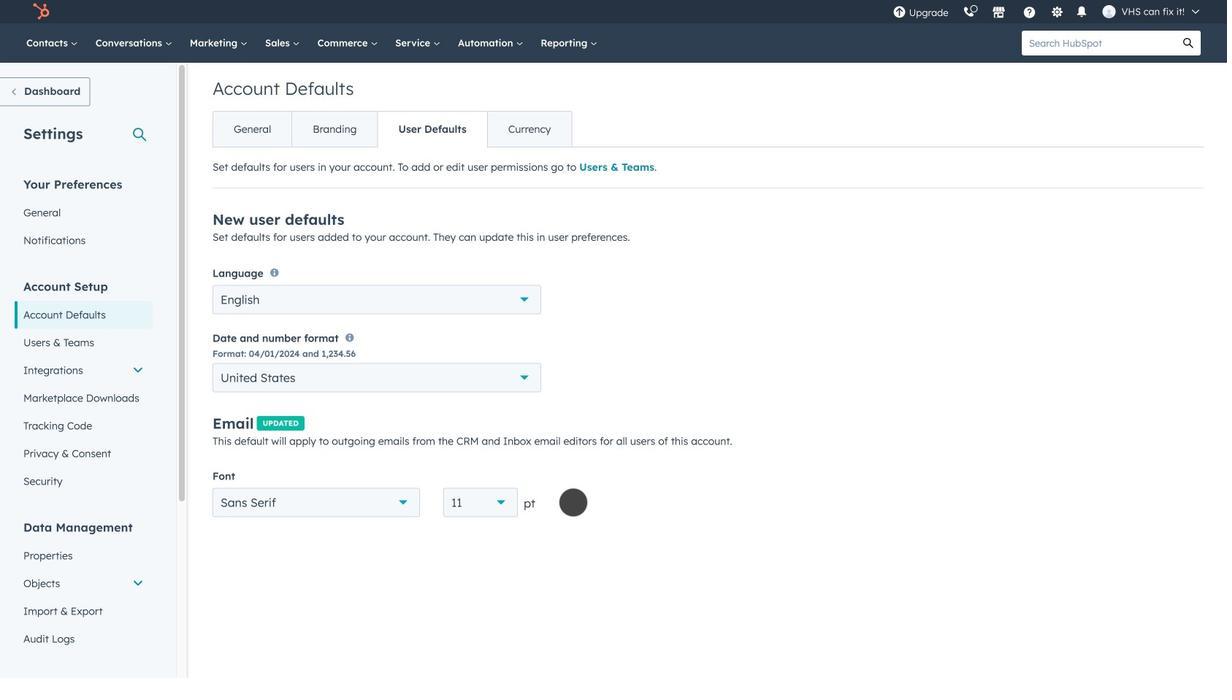 Task type: describe. For each thing, give the bounding box(es) containing it.
data management element
[[15, 520, 153, 653]]



Task type: locate. For each thing, give the bounding box(es) containing it.
Search HubSpot search field
[[1022, 31, 1176, 56]]

account setup element
[[15, 279, 153, 496]]

marketplaces image
[[992, 7, 1006, 20]]

terry turtle image
[[1103, 5, 1116, 18]]

navigation
[[213, 111, 572, 148]]

your preferences element
[[15, 176, 153, 255]]

menu
[[886, 0, 1210, 23]]



Task type: vqa. For each thing, say whether or not it's contained in the screenshot.
'How' associated with How do you get started marketing right? 4 minutes
no



